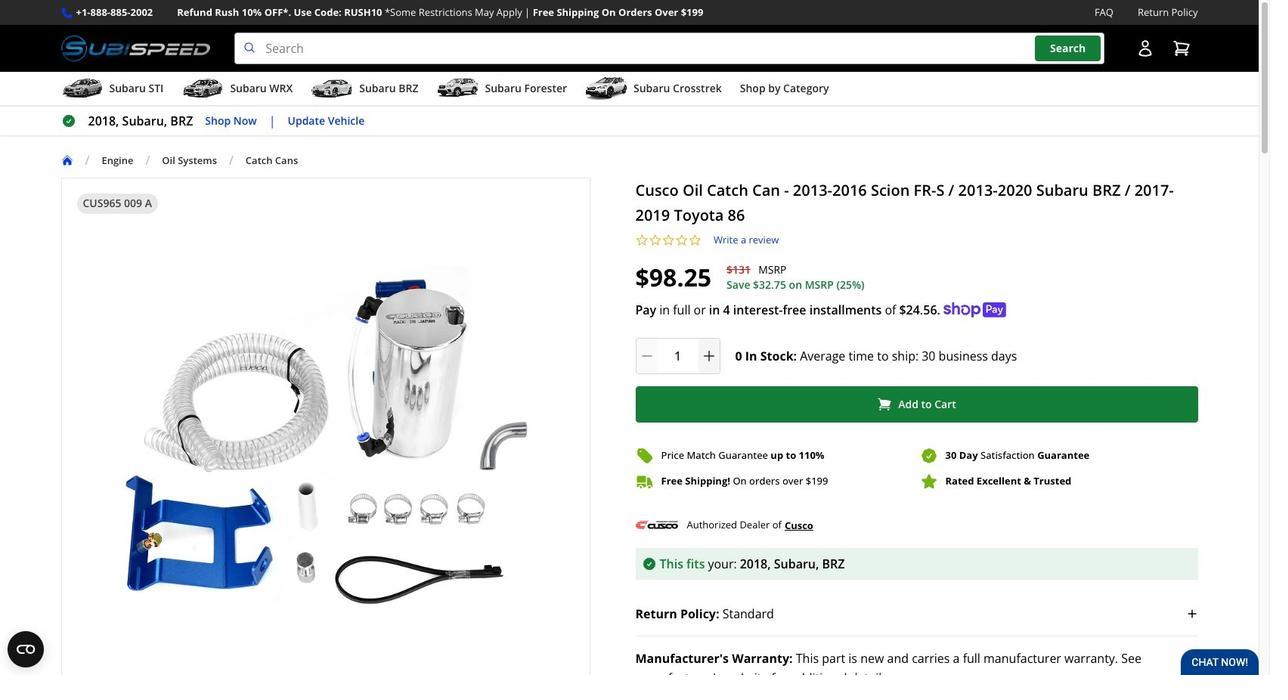 Task type: locate. For each thing, give the bounding box(es) containing it.
search input field
[[235, 33, 1104, 64]]

2 empty star image from the left
[[662, 234, 675, 247]]

1 empty star image from the left
[[635, 234, 649, 247]]

empty star image
[[635, 234, 649, 247], [662, 234, 675, 247], [688, 234, 702, 247]]

open widget image
[[8, 631, 44, 668]]

0 horizontal spatial empty star image
[[635, 234, 649, 247]]

1 horizontal spatial empty star image
[[662, 234, 675, 247]]

None number field
[[635, 338, 720, 374]]

2 horizontal spatial empty star image
[[688, 234, 702, 247]]

a subaru brz thumbnail image image
[[311, 77, 353, 100]]

1 horizontal spatial empty star image
[[675, 234, 688, 247]]

subispeed logo image
[[61, 33, 210, 64]]

shop pay image
[[944, 302, 1006, 317]]

empty star image
[[649, 234, 662, 247], [675, 234, 688, 247]]

0 horizontal spatial empty star image
[[649, 234, 662, 247]]



Task type: describe. For each thing, give the bounding box(es) containing it.
cusco image
[[635, 515, 678, 536]]

3 empty star image from the left
[[688, 234, 702, 247]]

a subaru crosstrek thumbnail image image
[[585, 77, 628, 100]]

a subaru wrx thumbnail image image
[[182, 77, 224, 100]]

2 empty star image from the left
[[675, 234, 688, 247]]

a subaru forester thumbnail image image
[[437, 77, 479, 100]]

button image
[[1136, 39, 1154, 58]]

a subaru sti thumbnail image image
[[61, 77, 103, 100]]

home image
[[61, 154, 73, 166]]

increment image
[[701, 348, 716, 363]]

1 empty star image from the left
[[649, 234, 662, 247]]

decrement image
[[639, 348, 654, 363]]



Task type: vqa. For each thing, say whether or not it's contained in the screenshot.
a subaru WRX Thumbnail Image
yes



